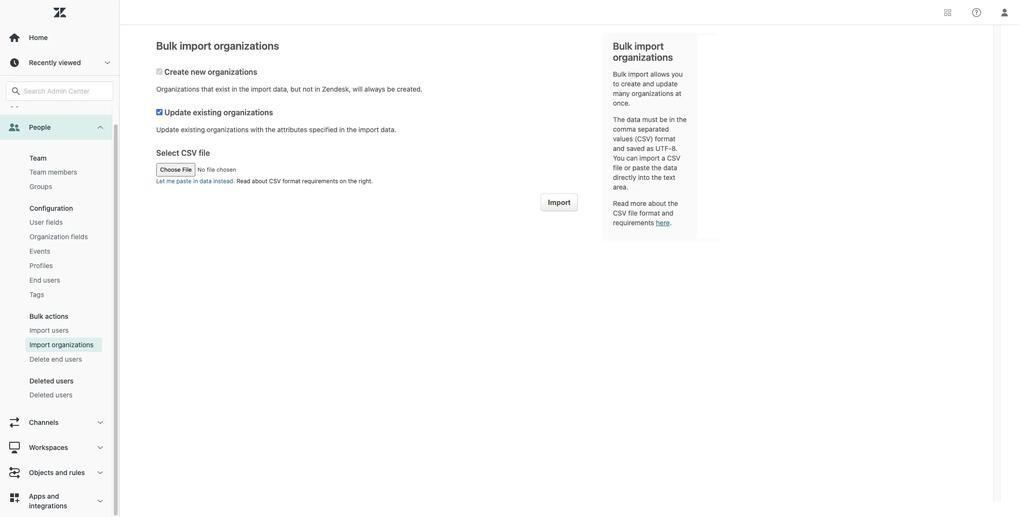 Task type: vqa. For each thing, say whether or not it's contained in the screenshot.
end
yes



Task type: locate. For each thing, give the bounding box(es) containing it.
team for team element
[[29, 154, 47, 162]]

rules
[[69, 469, 85, 477]]

fields down user fields "link"
[[71, 233, 88, 241]]

recently
[[29, 58, 57, 67]]

import users element
[[29, 326, 69, 335]]

events
[[29, 247, 50, 255]]

deleted users element up channels "dropdown button"
[[29, 390, 73, 400]]

bulk
[[29, 312, 43, 320]]

organization fields
[[29, 233, 88, 241]]

1 team from the top
[[29, 154, 47, 162]]

groups
[[29, 182, 52, 191]]

recently viewed
[[29, 58, 81, 67]]

users right end
[[43, 276, 60, 284]]

Search Admin Center field
[[24, 87, 107, 96]]

profiles
[[29, 262, 53, 270]]

delete
[[29, 355, 50, 363]]

tags element
[[29, 290, 44, 300]]

users up deleted users link
[[56, 377, 74, 385]]

2 deleted from the top
[[29, 391, 54, 399]]

import down bulk in the left bottom of the page
[[29, 326, 50, 334]]

and inside apps and integrations
[[47, 492, 59, 500]]

team members link
[[26, 165, 102, 179]]

0 vertical spatial and
[[55, 469, 67, 477]]

users for end users element
[[43, 276, 60, 284]]

bulk actions
[[29, 312, 68, 320]]

deleted users
[[29, 377, 74, 385], [29, 391, 73, 399]]

2 team from the top
[[29, 168, 46, 176]]

users for the import users element
[[52, 326, 69, 334]]

recently viewed button
[[0, 50, 119, 75]]

0 vertical spatial deleted users
[[29, 377, 74, 385]]

tree item containing people
[[0, 115, 112, 410]]

people group
[[0, 140, 112, 410]]

apps and integrations button
[[0, 485, 112, 517]]

deleted users element
[[29, 377, 74, 385], [29, 390, 73, 400]]

import organizations link
[[26, 338, 102, 352]]

import up delete
[[29, 341, 50, 349]]

import
[[29, 326, 50, 334], [29, 341, 50, 349]]

team members
[[29, 168, 77, 176]]

import for import users
[[29, 326, 50, 334]]

channels button
[[0, 410, 112, 435]]

fields
[[46, 218, 63, 226], [71, 233, 88, 241]]

users down actions
[[52, 326, 69, 334]]

users up channels "dropdown button"
[[55, 391, 73, 399]]

2 import from the top
[[29, 341, 50, 349]]

1 import from the top
[[29, 326, 50, 334]]

1 vertical spatial deleted
[[29, 391, 54, 399]]

deleted down delete
[[29, 377, 54, 385]]

deleted
[[29, 377, 54, 385], [29, 391, 54, 399]]

2 deleted users from the top
[[29, 391, 73, 399]]

tags link
[[26, 288, 102, 302]]

1 vertical spatial import
[[29, 341, 50, 349]]

tree
[[0, 90, 119, 517]]

deleted users up channels "dropdown button"
[[29, 391, 73, 399]]

1 deleted users from the top
[[29, 377, 74, 385]]

help image
[[973, 8, 981, 17]]

1 vertical spatial deleted users element
[[29, 390, 73, 400]]

bulk actions element
[[29, 312, 68, 320]]

user
[[29, 218, 44, 226]]

0 vertical spatial deleted users element
[[29, 377, 74, 385]]

and left rules
[[55, 469, 67, 477]]

0 vertical spatial deleted
[[29, 377, 54, 385]]

team down team element
[[29, 168, 46, 176]]

fields for user fields
[[46, 218, 63, 226]]

tree item
[[0, 115, 112, 410]]

organization
[[29, 233, 69, 241]]

0 vertical spatial import
[[29, 326, 50, 334]]

1 vertical spatial deleted users
[[29, 391, 73, 399]]

user fields link
[[26, 215, 102, 230]]

0 vertical spatial fields
[[46, 218, 63, 226]]

user fields element
[[29, 218, 63, 227]]

1 vertical spatial and
[[47, 492, 59, 500]]

team
[[29, 154, 47, 162], [29, 168, 46, 176]]

users
[[43, 276, 60, 284], [52, 326, 69, 334], [65, 355, 82, 363], [56, 377, 74, 385], [55, 391, 73, 399]]

home
[[29, 33, 48, 41]]

and for apps
[[47, 492, 59, 500]]

fields down the configuration
[[46, 218, 63, 226]]

organization fields link
[[26, 230, 102, 244]]

deleted users element up deleted users link
[[29, 377, 74, 385]]

None search field
[[1, 82, 118, 101]]

1 horizontal spatial fields
[[71, 233, 88, 241]]

1 vertical spatial team
[[29, 168, 46, 176]]

deleted up the 'channels'
[[29, 391, 54, 399]]

0 horizontal spatial fields
[[46, 218, 63, 226]]

account button
[[0, 90, 112, 115]]

1 deleted users element from the top
[[29, 377, 74, 385]]

end users link
[[26, 273, 102, 288]]

import users
[[29, 326, 69, 334]]

profiles link
[[26, 259, 102, 273]]

people button
[[0, 115, 112, 140]]

import organizations
[[29, 341, 94, 349]]

team up team members
[[29, 154, 47, 162]]

tree inside primary element
[[0, 90, 119, 517]]

tree containing account
[[0, 90, 119, 517]]

1 vertical spatial fields
[[71, 233, 88, 241]]

events element
[[29, 247, 50, 256]]

and up integrations on the left bottom of the page
[[47, 492, 59, 500]]

deleted users up deleted users link
[[29, 377, 74, 385]]

people
[[29, 123, 51, 131]]

0 vertical spatial team
[[29, 154, 47, 162]]

user fields
[[29, 218, 63, 226]]

tags
[[29, 290, 44, 299]]

and
[[55, 469, 67, 477], [47, 492, 59, 500]]

fields inside "link"
[[46, 218, 63, 226]]



Task type: describe. For each thing, give the bounding box(es) containing it.
zendesk products image
[[945, 9, 952, 16]]

import organizations element
[[29, 340, 94, 350]]

account
[[29, 98, 55, 106]]

import users link
[[26, 323, 102, 338]]

configuration element
[[29, 204, 73, 212]]

deleted users for second deleted users element from the top of the people group
[[29, 391, 73, 399]]

integrations
[[29, 502, 67, 510]]

deleted users link
[[26, 388, 102, 402]]

apps and integrations
[[29, 492, 67, 510]]

1 deleted from the top
[[29, 377, 54, 385]]

objects and rules
[[29, 469, 85, 477]]

users for 1st deleted users element
[[56, 377, 74, 385]]

organizations
[[52, 341, 94, 349]]

end
[[51, 355, 63, 363]]

delete end users
[[29, 355, 82, 363]]

configuration
[[29, 204, 73, 212]]

team element
[[29, 154, 47, 162]]

objects
[[29, 469, 54, 477]]

workspaces
[[29, 443, 68, 452]]

end users
[[29, 276, 60, 284]]

viewed
[[59, 58, 81, 67]]

import for import organizations
[[29, 341, 50, 349]]

profiles element
[[29, 261, 53, 271]]

delete end users element
[[29, 355, 82, 364]]

members
[[48, 168, 77, 176]]

end users element
[[29, 276, 60, 285]]

groups link
[[26, 179, 102, 194]]

team members element
[[29, 167, 77, 177]]

primary element
[[0, 0, 120, 517]]

fields for organization fields
[[71, 233, 88, 241]]

channels
[[29, 418, 59, 427]]

delete end users link
[[26, 352, 102, 367]]

groups element
[[29, 182, 52, 192]]

none search field inside primary element
[[1, 82, 118, 101]]

tree item inside primary element
[[0, 115, 112, 410]]

users for second deleted users element from the top of the people group
[[55, 391, 73, 399]]

objects and rules button
[[0, 460, 112, 485]]

apps
[[29, 492, 45, 500]]

and for objects
[[55, 469, 67, 477]]

events link
[[26, 244, 102, 259]]

users down organizations
[[65, 355, 82, 363]]

team for team members
[[29, 168, 46, 176]]

organization fields element
[[29, 232, 88, 242]]

deleted users for 1st deleted users element
[[29, 377, 74, 385]]

workspaces button
[[0, 435, 112, 460]]

end
[[29, 276, 41, 284]]

home button
[[0, 25, 119, 50]]

user menu image
[[999, 6, 1011, 19]]

2 deleted users element from the top
[[29, 390, 73, 400]]

actions
[[45, 312, 68, 320]]



